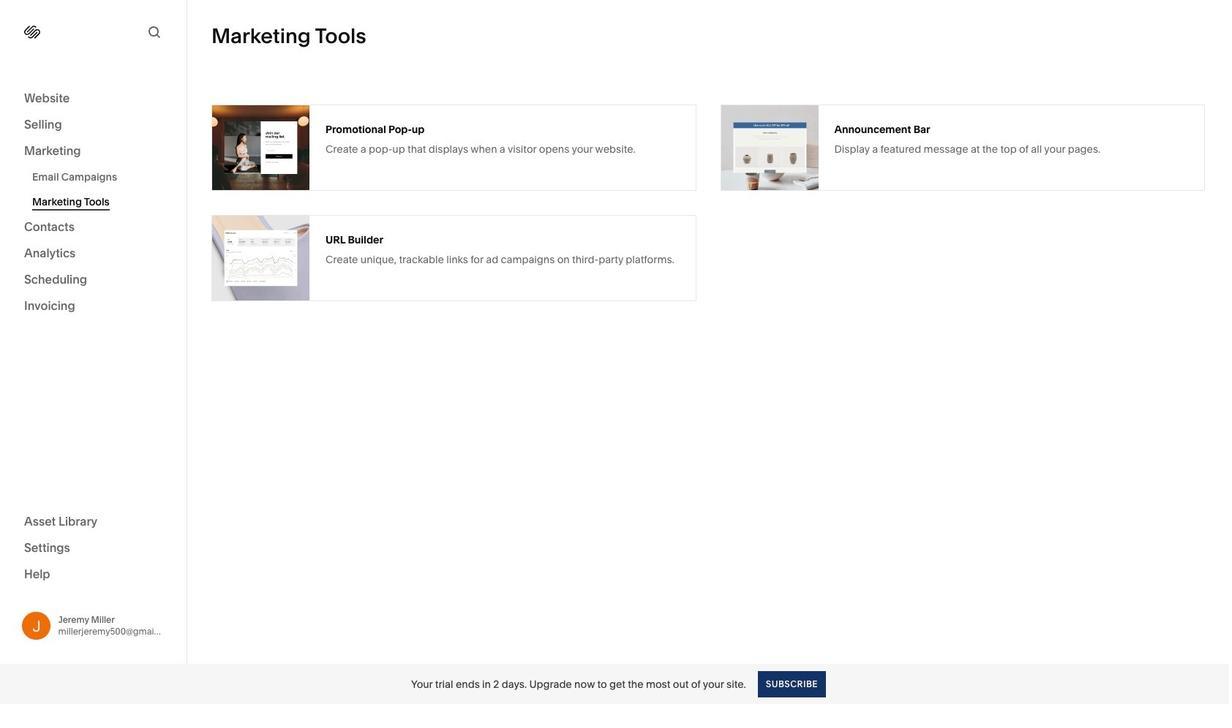 Task type: vqa. For each thing, say whether or not it's contained in the screenshot.
the search icon
yes



Task type: locate. For each thing, give the bounding box(es) containing it.
logo squarespace image
[[24, 24, 40, 40]]

search image
[[146, 24, 162, 40]]



